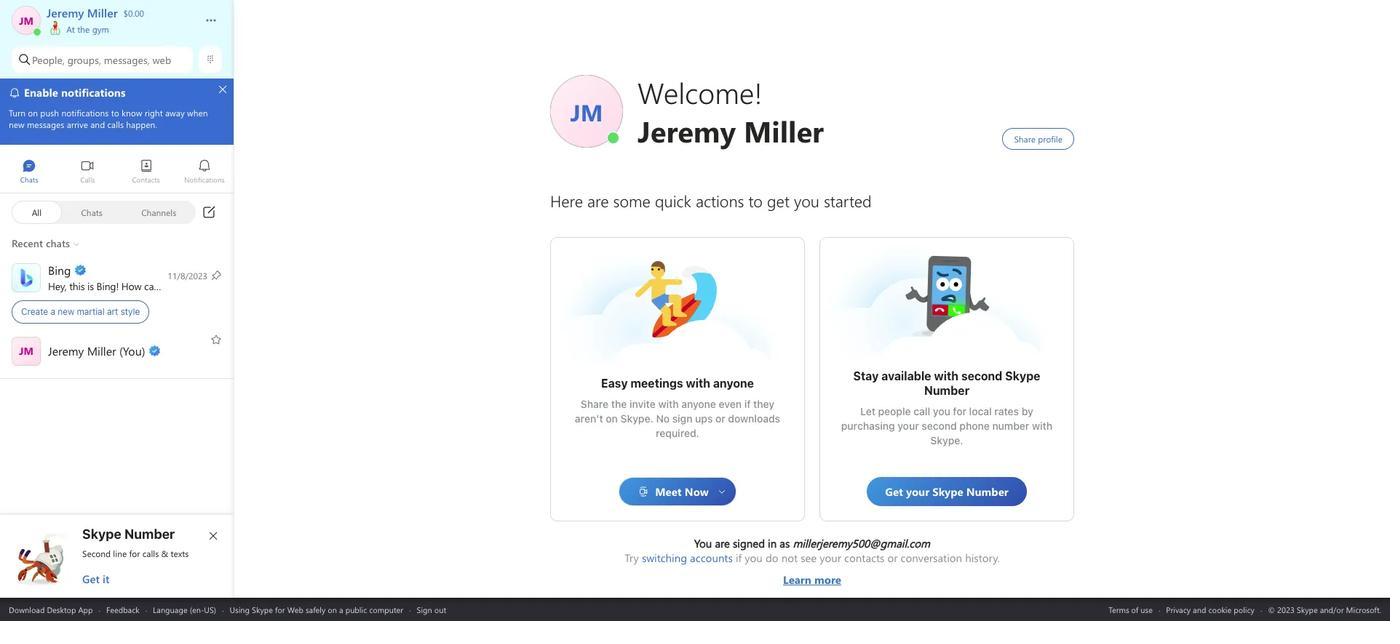 Task type: vqa. For each thing, say whether or not it's contained in the screenshot.
"the" within At the gym Button
yes



Task type: locate. For each thing, give the bounding box(es) containing it.
anyone up even
[[713, 377, 754, 390]]

1 horizontal spatial for
[[275, 605, 285, 615]]

people
[[878, 405, 911, 418]]

terms
[[1109, 605, 1130, 615]]

using skype for web safely on a public computer
[[230, 605, 403, 615]]

or right ups
[[716, 413, 726, 425]]

are
[[715, 537, 730, 551]]

1 vertical spatial or
[[888, 551, 898, 566]]

&
[[161, 548, 168, 560]]

not
[[782, 551, 798, 566]]

phone
[[960, 420, 990, 432]]

1 horizontal spatial skype.
[[931, 435, 964, 447]]

1 vertical spatial for
[[129, 548, 140, 560]]

even
[[719, 398, 742, 411]]

style
[[121, 306, 140, 317]]

0 horizontal spatial second
[[922, 420, 957, 432]]

the right at
[[77, 23, 90, 35]]

privacy and cookie policy
[[1166, 605, 1255, 615]]

1 horizontal spatial your
[[898, 420, 919, 432]]

with inside stay available with second skype number
[[934, 370, 959, 383]]

second
[[82, 548, 111, 560]]

share
[[581, 398, 609, 411]]

create a new martial art style
[[21, 306, 140, 317]]

you left do
[[745, 551, 763, 566]]

0 vertical spatial anyone
[[713, 377, 754, 390]]

if up downloads
[[744, 398, 751, 411]]

1 horizontal spatial a
[[339, 605, 343, 615]]

this
[[69, 279, 85, 293]]

0 vertical spatial second
[[961, 370, 1003, 383]]

1 horizontal spatial on
[[606, 413, 618, 425]]

1 vertical spatial a
[[339, 605, 343, 615]]

a
[[51, 306, 55, 317], [339, 605, 343, 615]]

1 vertical spatial your
[[820, 551, 842, 566]]

on
[[606, 413, 618, 425], [328, 605, 337, 615]]

on right safely
[[328, 605, 337, 615]]

sign out
[[417, 605, 446, 615]]

0 horizontal spatial the
[[77, 23, 90, 35]]

with right available in the right of the page
[[934, 370, 959, 383]]

1 vertical spatial you
[[933, 405, 951, 418]]

0 vertical spatial you
[[189, 279, 205, 293]]

2 vertical spatial for
[[275, 605, 285, 615]]

can
[[144, 279, 159, 293]]

at the gym
[[64, 23, 109, 35]]

chats
[[81, 206, 103, 218]]

number up calls
[[124, 527, 175, 542]]

with down by
[[1032, 420, 1053, 432]]

sign
[[417, 605, 432, 615]]

learn more link
[[625, 566, 1000, 587]]

the inside button
[[77, 23, 90, 35]]

or inside 'share the invite with anyone even if they aren't on skype. no sign ups or downloads required.'
[[716, 413, 726, 425]]

messages,
[[104, 53, 150, 67]]

line
[[113, 548, 127, 560]]

or
[[716, 413, 726, 425], [888, 551, 898, 566]]

for for using skype for web safely on a public computer
[[275, 605, 285, 615]]

create
[[21, 306, 48, 317]]

skype up by
[[1005, 370, 1041, 383]]

skype. down 'invite'
[[621, 413, 654, 425]]

easy meetings with anyone
[[601, 377, 754, 390]]

you right call
[[933, 405, 951, 418]]

0 vertical spatial for
[[953, 405, 967, 418]]

0 vertical spatial if
[[744, 398, 751, 411]]

2 horizontal spatial skype
[[1005, 370, 1041, 383]]

web
[[153, 53, 171, 67]]

your down call
[[898, 420, 919, 432]]

1 vertical spatial second
[[922, 420, 957, 432]]

2 vertical spatial skype
[[252, 605, 273, 615]]

second down call
[[922, 420, 957, 432]]

with inside the let people call you for local rates by purchasing your second phone number with skype.
[[1032, 420, 1053, 432]]

1 vertical spatial the
[[611, 398, 627, 411]]

0 horizontal spatial or
[[716, 413, 726, 425]]

share the invite with anyone even if they aren't on skype. no sign ups or downloads required.
[[575, 398, 783, 440]]

the inside 'share the invite with anyone even if they aren't on skype. no sign ups or downloads required.'
[[611, 398, 627, 411]]

skype. inside 'share the invite with anyone even if they aren't on skype. no sign ups or downloads required.'
[[621, 413, 654, 425]]

1 horizontal spatial or
[[888, 551, 898, 566]]

0 horizontal spatial if
[[736, 551, 742, 566]]

skype.
[[621, 413, 654, 425], [931, 435, 964, 447]]

0 vertical spatial your
[[898, 420, 919, 432]]

your right see
[[820, 551, 842, 566]]

you right help
[[189, 279, 205, 293]]

sign
[[672, 413, 693, 425]]

or inside try switching accounts if you do not see your contacts or conversation history. learn more
[[888, 551, 898, 566]]

1 horizontal spatial if
[[744, 398, 751, 411]]

1 horizontal spatial second
[[961, 370, 1003, 383]]

for left local
[[953, 405, 967, 418]]

the down easy
[[611, 398, 627, 411]]

1 vertical spatial anyone
[[682, 398, 716, 411]]

aren't
[[575, 413, 603, 425]]

the
[[77, 23, 90, 35], [611, 398, 627, 411]]

number up call
[[924, 384, 970, 397]]

computer
[[369, 605, 403, 615]]

easy
[[601, 377, 628, 390]]

your
[[898, 420, 919, 432], [820, 551, 842, 566]]

2 vertical spatial you
[[745, 551, 763, 566]]

1 vertical spatial on
[[328, 605, 337, 615]]

0 horizontal spatial skype.
[[621, 413, 654, 425]]

for inside skype number element
[[129, 548, 140, 560]]

they
[[753, 398, 775, 411]]

0 vertical spatial the
[[77, 23, 90, 35]]

second line for calls & texts
[[82, 548, 189, 560]]

0 vertical spatial number
[[924, 384, 970, 397]]

mansurfer
[[634, 260, 686, 275]]

second up local
[[961, 370, 1003, 383]]

for inside the let people call you for local rates by purchasing your second phone number with skype.
[[953, 405, 967, 418]]

1 horizontal spatial the
[[611, 398, 627, 411]]

public
[[346, 605, 367, 615]]

0 horizontal spatial number
[[124, 527, 175, 542]]

skype. inside the let people call you for local rates by purchasing your second phone number with skype.
[[931, 435, 964, 447]]

2 horizontal spatial you
[[933, 405, 951, 418]]

0 vertical spatial skype.
[[621, 413, 654, 425]]

try switching accounts if you do not see your contacts or conversation history. learn more
[[625, 551, 1000, 587]]

tab list
[[0, 153, 234, 193]]

0 vertical spatial skype
[[1005, 370, 1041, 383]]

people, groups, messages, web
[[32, 53, 171, 67]]

if right are
[[736, 551, 742, 566]]

2 horizontal spatial for
[[953, 405, 967, 418]]

policy
[[1234, 605, 1255, 615]]

a left new
[[51, 306, 55, 317]]

with
[[934, 370, 959, 383], [686, 377, 711, 390], [658, 398, 679, 411], [1032, 420, 1053, 432]]

1 horizontal spatial number
[[924, 384, 970, 397]]

hey, this is bing ! how can i help you today?
[[48, 279, 239, 293]]

privacy
[[1166, 605, 1191, 615]]

is
[[87, 279, 94, 293]]

or right contacts
[[888, 551, 898, 566]]

ups
[[695, 413, 713, 425]]

stay
[[853, 370, 879, 383]]

second inside the let people call you for local rates by purchasing your second phone number with skype.
[[922, 420, 957, 432]]

1 horizontal spatial you
[[745, 551, 763, 566]]

skype up second
[[82, 527, 121, 542]]

skype right using
[[252, 605, 273, 615]]

more
[[815, 573, 842, 587]]

groups,
[[67, 53, 101, 67]]

you inside try switching accounts if you do not see your contacts or conversation history. learn more
[[745, 551, 763, 566]]

number inside stay available with second skype number
[[924, 384, 970, 397]]

for left 'web'
[[275, 605, 285, 615]]

if
[[744, 398, 751, 411], [736, 551, 742, 566]]

0 horizontal spatial a
[[51, 306, 55, 317]]

for right line
[[129, 548, 140, 560]]

gym
[[92, 23, 109, 35]]

learn
[[783, 573, 812, 587]]

your inside try switching accounts if you do not see your contacts or conversation history. learn more
[[820, 551, 842, 566]]

skype. down phone
[[931, 435, 964, 447]]

0 vertical spatial a
[[51, 306, 55, 317]]

anyone up ups
[[682, 398, 716, 411]]

!
[[116, 279, 119, 293]]

0 vertical spatial on
[[606, 413, 618, 425]]

second
[[961, 370, 1003, 383], [922, 420, 957, 432]]

stay available with second skype number
[[853, 370, 1043, 397]]

you inside the let people call you for local rates by purchasing your second phone number with skype.
[[933, 405, 951, 418]]

on down share
[[606, 413, 618, 425]]

0 horizontal spatial your
[[820, 551, 842, 566]]

with up no at the left bottom
[[658, 398, 679, 411]]

0 vertical spatial or
[[716, 413, 726, 425]]

downloads
[[728, 413, 780, 425]]

1 vertical spatial skype.
[[931, 435, 964, 447]]

download
[[9, 605, 45, 615]]

a left 'public'
[[339, 605, 343, 615]]

1 vertical spatial if
[[736, 551, 742, 566]]

0 horizontal spatial skype
[[82, 527, 121, 542]]

0 horizontal spatial for
[[129, 548, 140, 560]]

1 vertical spatial number
[[124, 527, 175, 542]]



Task type: describe. For each thing, give the bounding box(es) containing it.
art
[[107, 306, 118, 317]]

terms of use
[[1109, 605, 1153, 615]]

feedback
[[106, 605, 140, 615]]

bing
[[97, 279, 116, 293]]

history.
[[965, 551, 1000, 566]]

see
[[801, 551, 817, 566]]

feedback link
[[106, 605, 140, 615]]

whosthis
[[903, 253, 948, 268]]

try
[[625, 551, 639, 566]]

call
[[914, 405, 930, 418]]

required.
[[656, 427, 699, 440]]

us)
[[204, 605, 216, 615]]

contacts
[[845, 551, 885, 566]]

purchasing
[[841, 420, 895, 432]]

language (en-us)
[[153, 605, 216, 615]]

how
[[121, 279, 142, 293]]

hey,
[[48, 279, 67, 293]]

and
[[1193, 605, 1207, 615]]

people, groups, messages, web button
[[12, 47, 193, 73]]

calls
[[143, 548, 159, 560]]

with up ups
[[686, 377, 711, 390]]

it
[[103, 572, 109, 587]]

1 horizontal spatial skype
[[252, 605, 273, 615]]

at the gym button
[[47, 20, 191, 35]]

conversation
[[901, 551, 962, 566]]

for for second line for calls & texts
[[129, 548, 140, 560]]

safely
[[306, 605, 326, 615]]

if inside 'share the invite with anyone even if they aren't on skype. no sign ups or downloads required.'
[[744, 398, 751, 411]]

get it
[[82, 572, 109, 587]]

help
[[167, 279, 186, 293]]

texts
[[171, 548, 189, 560]]

in
[[768, 537, 777, 551]]

terms of use link
[[1109, 605, 1153, 615]]

the for invite
[[611, 398, 627, 411]]

0 horizontal spatial you
[[189, 279, 205, 293]]

1 vertical spatial skype
[[82, 527, 121, 542]]

meetings
[[631, 377, 683, 390]]

your inside the let people call you for local rates by purchasing your second phone number with skype.
[[898, 420, 919, 432]]

language
[[153, 605, 188, 615]]

privacy and cookie policy link
[[1166, 605, 1255, 615]]

as
[[780, 537, 790, 551]]

people,
[[32, 53, 65, 67]]

available
[[882, 370, 931, 383]]

on inside 'share the invite with anyone even if they aren't on skype. no sign ups or downloads required.'
[[606, 413, 618, 425]]

if inside try switching accounts if you do not see your contacts or conversation history. learn more
[[736, 551, 742, 566]]

by
[[1022, 405, 1034, 418]]

all
[[32, 206, 42, 218]]

using
[[230, 605, 250, 615]]

download desktop app
[[9, 605, 93, 615]]

0 horizontal spatial on
[[328, 605, 337, 615]]

the for gym
[[77, 23, 90, 35]]

web
[[287, 605, 303, 615]]

desktop
[[47, 605, 76, 615]]

local
[[969, 405, 992, 418]]

using skype for web safely on a public computer link
[[230, 605, 403, 615]]

language (en-us) link
[[153, 605, 216, 615]]

at
[[66, 23, 75, 35]]

app
[[78, 605, 93, 615]]

new
[[58, 306, 74, 317]]

use
[[1141, 605, 1153, 615]]

no
[[656, 413, 670, 425]]

switching accounts link
[[642, 551, 733, 566]]

anyone inside 'share the invite with anyone even if they aren't on skype. no sign ups or downloads required.'
[[682, 398, 716, 411]]

you
[[694, 537, 712, 551]]

today?
[[208, 279, 237, 293]]

second inside stay available with second skype number
[[961, 370, 1003, 383]]

number
[[993, 420, 1030, 432]]

rates
[[995, 405, 1019, 418]]

sign out link
[[417, 605, 446, 615]]

get
[[82, 572, 100, 587]]

invite
[[630, 398, 656, 411]]

skype number
[[82, 527, 175, 542]]

do
[[766, 551, 779, 566]]

with inside 'share the invite with anyone even if they aren't on skype. no sign ups or downloads required.'
[[658, 398, 679, 411]]

skype number element
[[12, 527, 222, 587]]

download desktop app link
[[9, 605, 93, 615]]

(en-
[[190, 605, 204, 615]]

you are signed in as
[[694, 537, 793, 551]]

skype inside stay available with second skype number
[[1005, 370, 1041, 383]]

of
[[1132, 605, 1139, 615]]

out
[[434, 605, 446, 615]]

martial
[[77, 306, 105, 317]]

let people call you for local rates by purchasing your second phone number with skype.
[[841, 405, 1055, 447]]



